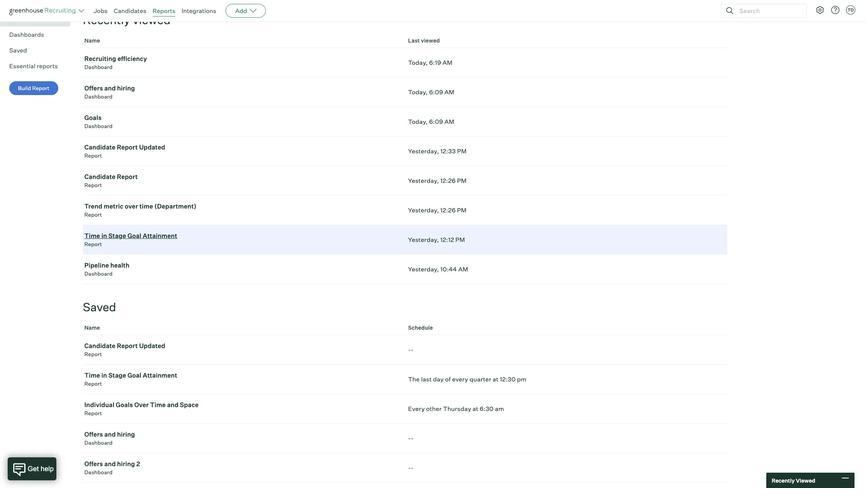 Task type: vqa. For each thing, say whether or not it's contained in the screenshot.


Task type: locate. For each thing, give the bounding box(es) containing it.
12:26 down 12:33
[[441, 177, 456, 185]]

1 updated from the top
[[139, 144, 165, 151]]

(department)
[[155, 203, 197, 210]]

yesterday, up "yesterday, 12:12 pm"
[[408, 207, 439, 214]]

today,
[[408, 59, 428, 66], [408, 88, 428, 96], [408, 118, 428, 126]]

offers and hiring dashboard
[[84, 85, 135, 100], [84, 431, 135, 446]]

6:19
[[429, 59, 441, 66]]

greenhouse recruiting image
[[9, 6, 78, 15]]

viewed for recently viewed
[[133, 13, 171, 27]]

3 offers from the top
[[84, 461, 103, 468]]

metric
[[104, 203, 124, 210]]

stage for the last day of every quarter at 12:30 pm
[[109, 372, 126, 380]]

1 vertical spatial time in stage goal attainment report
[[84, 372, 177, 387]]

0 vertical spatial hiring
[[117, 85, 135, 92]]

0 vertical spatial offers
[[84, 85, 103, 92]]

recently for recently viewed
[[772, 478, 795, 484]]

yesterday, left 12:33
[[408, 147, 439, 155]]

today, 6:09 am for offers and hiring
[[408, 88, 455, 96]]

stage up health
[[109, 232, 126, 240]]

today, 6:09 am down today, 6:19 am
[[408, 88, 455, 96]]

1 horizontal spatial recently
[[772, 478, 795, 484]]

today, up yesterday, 12:33 pm at top
[[408, 118, 428, 126]]

1 vertical spatial candidate report updated report
[[84, 342, 165, 358]]

dashboard
[[84, 64, 113, 70], [84, 93, 113, 100], [84, 123, 113, 129], [84, 271, 113, 277], [84, 440, 113, 446], [84, 470, 113, 476]]

candidate report report
[[84, 173, 138, 189]]

today, down today, 6:19 am
[[408, 88, 428, 96]]

last viewed
[[408, 37, 440, 44]]

overview link
[[9, 14, 68, 23]]

pm
[[457, 147, 467, 155], [457, 177, 467, 185], [457, 207, 467, 214], [456, 236, 465, 244]]

am right 10:44 at the bottom right of page
[[459, 266, 469, 273]]

am right 6:19
[[443, 59, 453, 66]]

and left 2
[[104, 461, 116, 468]]

updated
[[139, 144, 165, 151], [139, 342, 165, 350]]

3 yesterday, from the top
[[408, 207, 439, 214]]

2 candidate report updated report from the top
[[84, 342, 165, 358]]

4 dashboard from the top
[[84, 271, 113, 277]]

1 candidate from the top
[[84, 144, 116, 151]]

pm for goal
[[456, 236, 465, 244]]

1 horizontal spatial goals
[[116, 402, 133, 409]]

goal up over at left
[[128, 372, 141, 380]]

at left the 6:30
[[473, 405, 479, 413]]

candidate report updated report for yesterday, 12:33 pm
[[84, 144, 165, 159]]

dashboard inside the offers and hiring 2 dashboard
[[84, 470, 113, 476]]

hiring left 2
[[117, 461, 135, 468]]

0 vertical spatial today,
[[408, 59, 428, 66]]

at
[[493, 376, 499, 384], [473, 405, 479, 413]]

2 6:09 from the top
[[429, 118, 443, 126]]

recently
[[83, 13, 130, 27], [772, 478, 795, 484]]

viewed
[[133, 13, 171, 27], [421, 37, 440, 44]]

yesterday, down yesterday, 12:33 pm at top
[[408, 177, 439, 185]]

updated for yesterday, 12:33 pm
[[139, 144, 165, 151]]

today, 6:09 am up yesterday, 12:33 pm at top
[[408, 118, 455, 126]]

time for yesterday,
[[84, 232, 100, 240]]

time inside individual goals over time and space report
[[150, 402, 166, 409]]

saved
[[9, 47, 27, 54], [83, 300, 116, 314]]

0 vertical spatial offers and hiring dashboard
[[84, 85, 135, 100]]

2 yesterday, 12:26 pm from the top
[[408, 207, 467, 214]]

time in stage goal attainment report
[[84, 232, 177, 248], [84, 372, 177, 387]]

goal for the
[[128, 372, 141, 380]]

3 today, from the top
[[408, 118, 428, 126]]

1 vertical spatial updated
[[139, 342, 165, 350]]

time up individual
[[84, 372, 100, 380]]

0 horizontal spatial viewed
[[133, 13, 171, 27]]

in
[[101, 232, 107, 240], [101, 372, 107, 380]]

yesterday, for time
[[408, 207, 439, 214]]

1 today, 6:09 am from the top
[[408, 88, 455, 96]]

in up individual
[[101, 372, 107, 380]]

0 vertical spatial viewed
[[133, 13, 171, 27]]

1 in from the top
[[101, 232, 107, 240]]

6:30
[[480, 405, 494, 413]]

today, 6:09 am for goals
[[408, 118, 455, 126]]

1 yesterday, 12:26 pm from the top
[[408, 177, 467, 185]]

1 today, from the top
[[408, 59, 428, 66]]

hiring down individual goals over time and space report at the bottom
[[117, 431, 135, 439]]

attainment
[[143, 232, 177, 240], [143, 372, 177, 380]]

1 horizontal spatial saved
[[83, 300, 116, 314]]

pm
[[517, 376, 527, 384]]

report inside trend metric over time (department) report
[[84, 212, 102, 218]]

goal
[[128, 232, 141, 240], [128, 372, 141, 380]]

am for goals
[[445, 118, 455, 126]]

0 vertical spatial 6:09
[[429, 88, 443, 96]]

2 attainment from the top
[[143, 372, 177, 380]]

time right over at left
[[150, 402, 166, 409]]

12:30
[[500, 376, 516, 384]]

yesterday, 12:26 pm
[[408, 177, 467, 185], [408, 207, 467, 214]]

2 updated from the top
[[139, 342, 165, 350]]

2 candidate from the top
[[84, 173, 116, 181]]

attainment up over at left
[[143, 372, 177, 380]]

0 vertical spatial goal
[[128, 232, 141, 240]]

and inside the offers and hiring 2 dashboard
[[104, 461, 116, 468]]

over
[[134, 402, 149, 409]]

1 offers and hiring dashboard from the top
[[84, 85, 135, 100]]

1 yesterday, from the top
[[408, 147, 439, 155]]

1 vertical spatial goal
[[128, 372, 141, 380]]

1 candidate report updated report from the top
[[84, 144, 165, 159]]

-- for offers and hiring 2
[[408, 465, 414, 472]]

stage
[[109, 232, 126, 240], [109, 372, 126, 380]]

6:09 up yesterday, 12:33 pm at top
[[429, 118, 443, 126]]

1 time in stage goal attainment report from the top
[[84, 232, 177, 248]]

1 vertical spatial 6:09
[[429, 118, 443, 126]]

0 vertical spatial 12:26
[[441, 177, 456, 185]]

time
[[84, 232, 100, 240], [84, 372, 100, 380], [150, 402, 166, 409]]

2 in from the top
[[101, 372, 107, 380]]

1 vertical spatial stage
[[109, 372, 126, 380]]

1 goal from the top
[[128, 232, 141, 240]]

1 vertical spatial today, 6:09 am
[[408, 118, 455, 126]]

candidate report updated report for --
[[84, 342, 165, 358]]

offers
[[84, 85, 103, 92], [84, 431, 103, 439], [84, 461, 103, 468]]

2 hiring from the top
[[117, 431, 135, 439]]

report
[[32, 85, 49, 91], [117, 144, 138, 151], [84, 152, 102, 159], [117, 173, 138, 181], [84, 182, 102, 189], [84, 212, 102, 218], [84, 241, 102, 248], [117, 342, 138, 350], [84, 351, 102, 358], [84, 381, 102, 387], [84, 410, 102, 417]]

0 vertical spatial attainment
[[143, 232, 177, 240]]

individual
[[84, 402, 115, 409]]

offers and hiring dashboard down recruiting efficiency dashboard
[[84, 85, 135, 100]]

yesterday, 12:26 pm up "yesterday, 12:12 pm"
[[408, 207, 467, 214]]

candidate for yesterday, 12:33 pm
[[84, 144, 116, 151]]

0 vertical spatial time in stage goal attainment report
[[84, 232, 177, 248]]

1 vertical spatial viewed
[[421, 37, 440, 44]]

3 -- from the top
[[408, 465, 414, 472]]

1 name from the top
[[84, 37, 100, 44]]

name
[[84, 37, 100, 44], [84, 325, 100, 331]]

over
[[125, 203, 138, 210]]

1 dashboard from the top
[[84, 64, 113, 70]]

-
[[408, 346, 411, 354], [411, 346, 414, 354], [408, 435, 411, 443], [411, 435, 414, 443], [408, 465, 411, 472], [411, 465, 414, 472]]

1 horizontal spatial viewed
[[421, 37, 440, 44]]

2 name from the top
[[84, 325, 100, 331]]

am down today, 6:19 am
[[445, 88, 455, 96]]

1 vertical spatial --
[[408, 435, 414, 443]]

build
[[18, 85, 31, 91]]

the
[[408, 376, 420, 384]]

today, 6:19 am
[[408, 59, 453, 66]]

attainment for the last day of every quarter at 12:30 pm
[[143, 372, 177, 380]]

td
[[848, 7, 855, 13]]

1 vertical spatial name
[[84, 325, 100, 331]]

td button
[[847, 5, 856, 15]]

0 vertical spatial saved
[[9, 47, 27, 54]]

2 vertical spatial time
[[150, 402, 166, 409]]

1 vertical spatial recently
[[772, 478, 795, 484]]

1 vertical spatial time
[[84, 372, 100, 380]]

jobs link
[[94, 7, 108, 15]]

0 vertical spatial yesterday, 12:26 pm
[[408, 177, 467, 185]]

12:26 for trend metric over time (department)
[[441, 207, 456, 214]]

2 vertical spatial --
[[408, 465, 414, 472]]

1 attainment from the top
[[143, 232, 177, 240]]

0 vertical spatial candidate
[[84, 144, 116, 151]]

3 candidate from the top
[[84, 342, 116, 350]]

0 vertical spatial updated
[[139, 144, 165, 151]]

candidate report updated report
[[84, 144, 165, 159], [84, 342, 165, 358]]

1 vertical spatial today,
[[408, 88, 428, 96]]

2 vertical spatial offers
[[84, 461, 103, 468]]

12:26 up "12:12"
[[441, 207, 456, 214]]

and left "space" on the left
[[167, 402, 179, 409]]

1 -- from the top
[[408, 346, 414, 354]]

2 offers and hiring dashboard from the top
[[84, 431, 135, 446]]

-- for offers and hiring
[[408, 435, 414, 443]]

Search text field
[[738, 5, 800, 16]]

1 vertical spatial attainment
[[143, 372, 177, 380]]

3 hiring from the top
[[117, 461, 135, 468]]

candidates link
[[114, 7, 146, 15]]

every
[[408, 405, 425, 413]]

am up 12:33
[[445, 118, 455, 126]]

1 6:09 from the top
[[429, 88, 443, 96]]

2 12:26 from the top
[[441, 207, 456, 214]]

--
[[408, 346, 414, 354], [408, 435, 414, 443], [408, 465, 414, 472]]

jobs
[[94, 7, 108, 15]]

today, left 6:19
[[408, 59, 428, 66]]

2 today, 6:09 am from the top
[[408, 118, 455, 126]]

yesterday, 12:26 pm for trend metric over time (department)
[[408, 207, 467, 214]]

4 yesterday, from the top
[[408, 236, 439, 244]]

am
[[495, 405, 504, 413]]

viewed for last viewed
[[421, 37, 440, 44]]

0 vertical spatial --
[[408, 346, 414, 354]]

2
[[136, 461, 140, 468]]

yesterday, 12:26 pm down yesterday, 12:33 pm at top
[[408, 177, 467, 185]]

attainment down trend metric over time (department) report
[[143, 232, 177, 240]]

0 vertical spatial today, 6:09 am
[[408, 88, 455, 96]]

1 vertical spatial offers
[[84, 431, 103, 439]]

0 vertical spatial stage
[[109, 232, 126, 240]]

of
[[445, 376, 451, 384]]

-- for candidate report updated
[[408, 346, 414, 354]]

attainment for yesterday, 12:12 pm
[[143, 232, 177, 240]]

1 vertical spatial offers and hiring dashboard
[[84, 431, 135, 446]]

1 vertical spatial yesterday, 12:26 pm
[[408, 207, 467, 214]]

0 horizontal spatial saved
[[9, 47, 27, 54]]

yesterday,
[[408, 147, 439, 155], [408, 177, 439, 185], [408, 207, 439, 214], [408, 236, 439, 244], [408, 266, 439, 273]]

2 today, from the top
[[408, 88, 428, 96]]

2 vertical spatial hiring
[[117, 461, 135, 468]]

overview
[[9, 15, 37, 23]]

12:12
[[441, 236, 454, 244]]

goals
[[84, 114, 102, 122], [116, 402, 133, 409]]

0 vertical spatial name
[[84, 37, 100, 44]]

0 horizontal spatial goals
[[84, 114, 102, 122]]

5 dashboard from the top
[[84, 440, 113, 446]]

am
[[443, 59, 453, 66], [445, 88, 455, 96], [445, 118, 455, 126], [459, 266, 469, 273]]

2 time in stage goal attainment report from the top
[[84, 372, 177, 387]]

time down the trend
[[84, 232, 100, 240]]

1 vertical spatial goals
[[116, 402, 133, 409]]

pipeline health dashboard
[[84, 262, 130, 277]]

and
[[104, 85, 116, 92], [167, 402, 179, 409], [104, 431, 116, 439], [104, 461, 116, 468]]

in up "pipeline"
[[101, 232, 107, 240]]

candidate for yesterday, 12:26 pm
[[84, 173, 116, 181]]

1 stage from the top
[[109, 232, 126, 240]]

time in stage goal attainment report up over at left
[[84, 372, 177, 387]]

yesterday, for goal
[[408, 236, 439, 244]]

yesterday, 12:12 pm
[[408, 236, 465, 244]]

at left 12:30
[[493, 376, 499, 384]]

candidate
[[84, 144, 116, 151], [84, 173, 116, 181], [84, 342, 116, 350]]

0 vertical spatial at
[[493, 376, 499, 384]]

0 vertical spatial in
[[101, 232, 107, 240]]

recently for recently viewed
[[83, 13, 130, 27]]

time in stage goal attainment report up health
[[84, 232, 177, 248]]

time for the
[[84, 372, 100, 380]]

1 vertical spatial at
[[473, 405, 479, 413]]

6:09 down 6:19
[[429, 88, 443, 96]]

reports
[[153, 7, 176, 15]]

yesterday, left 10:44 at the bottom right of page
[[408, 266, 439, 273]]

offers and hiring dashboard up the offers and hiring 2 dashboard
[[84, 431, 135, 446]]

pm for report
[[457, 147, 467, 155]]

2 stage from the top
[[109, 372, 126, 380]]

0 horizontal spatial recently
[[83, 13, 130, 27]]

2 goal from the top
[[128, 372, 141, 380]]

and inside individual goals over time and space report
[[167, 402, 179, 409]]

0 vertical spatial time
[[84, 232, 100, 240]]

recruiting efficiency dashboard
[[84, 55, 147, 70]]

am for offers and hiring
[[445, 88, 455, 96]]

12:26 for candidate report
[[441, 177, 456, 185]]

1 vertical spatial in
[[101, 372, 107, 380]]

1 vertical spatial 12:26
[[441, 207, 456, 214]]

hiring
[[117, 85, 135, 92], [117, 431, 135, 439], [117, 461, 135, 468]]

quarter
[[470, 376, 492, 384]]

today, 6:09 am
[[408, 88, 455, 96], [408, 118, 455, 126]]

time in stage goal attainment report for the
[[84, 372, 177, 387]]

last
[[421, 376, 432, 384]]

am for recruiting efficiency
[[443, 59, 453, 66]]

6 dashboard from the top
[[84, 470, 113, 476]]

yesterday, left "12:12"
[[408, 236, 439, 244]]

12:26
[[441, 177, 456, 185], [441, 207, 456, 214]]

every
[[452, 376, 469, 384]]

1 12:26 from the top
[[441, 177, 456, 185]]

2 -- from the top
[[408, 435, 414, 443]]

hiring down recruiting efficiency dashboard
[[117, 85, 135, 92]]

1 vertical spatial saved
[[83, 300, 116, 314]]

0 vertical spatial goals
[[84, 114, 102, 122]]

2 vertical spatial today,
[[408, 118, 428, 126]]

0 vertical spatial candidate report updated report
[[84, 144, 165, 159]]

1 vertical spatial candidate
[[84, 173, 116, 181]]

0 vertical spatial recently
[[83, 13, 130, 27]]

stage up individual
[[109, 372, 126, 380]]

1 horizontal spatial at
[[493, 376, 499, 384]]

1 vertical spatial hiring
[[117, 431, 135, 439]]

candidate inside candidate report report
[[84, 173, 116, 181]]

goal down trend metric over time (department) report
[[128, 232, 141, 240]]

add
[[235, 7, 247, 15]]

2 vertical spatial candidate
[[84, 342, 116, 350]]



Task type: describe. For each thing, give the bounding box(es) containing it.
2 dashboard from the top
[[84, 93, 113, 100]]

hiring inside the offers and hiring 2 dashboard
[[117, 461, 135, 468]]

saved link
[[9, 46, 68, 55]]

viewed
[[796, 478, 816, 484]]

5 yesterday, from the top
[[408, 266, 439, 273]]

goals inside individual goals over time and space report
[[116, 402, 133, 409]]

pipeline
[[84, 262, 109, 270]]

trend
[[84, 203, 102, 210]]

integrations link
[[182, 7, 217, 15]]

candidate for --
[[84, 342, 116, 350]]

time in stage goal attainment report for yesterday,
[[84, 232, 177, 248]]

today, for hiring
[[408, 88, 428, 96]]

schedule
[[408, 325, 433, 331]]

build report
[[18, 85, 49, 91]]

3 dashboard from the top
[[84, 123, 113, 129]]

last
[[408, 37, 420, 44]]

2 yesterday, from the top
[[408, 177, 439, 185]]

integrations
[[182, 7, 217, 15]]

offers and hiring dashboard for today, 6:09 am
[[84, 85, 135, 100]]

0 horizontal spatial at
[[473, 405, 479, 413]]

reports
[[37, 62, 58, 70]]

6:09 for offers and hiring
[[429, 88, 443, 96]]

dashboards
[[9, 31, 44, 38]]

today, for dashboard
[[408, 59, 428, 66]]

dashboards link
[[9, 30, 68, 39]]

yesterday, 12:33 pm
[[408, 147, 467, 155]]

build report button
[[9, 81, 58, 95]]

name for saved
[[84, 325, 100, 331]]

essential reports link
[[9, 61, 68, 71]]

in for the
[[101, 372, 107, 380]]

goal for yesterday,
[[128, 232, 141, 240]]

stage for yesterday, 12:12 pm
[[109, 232, 126, 240]]

goals dashboard
[[84, 114, 113, 129]]

efficiency
[[118, 55, 147, 63]]

every other thursday at 6:30 am
[[408, 405, 504, 413]]

12:33
[[441, 147, 456, 155]]

configure image
[[816, 5, 825, 15]]

goals inside goals dashboard
[[84, 114, 102, 122]]

name for recently viewed
[[84, 37, 100, 44]]

day
[[433, 376, 444, 384]]

space
[[180, 402, 199, 409]]

health
[[110, 262, 130, 270]]

am for pipeline health
[[459, 266, 469, 273]]

dashboard inside recruiting efficiency dashboard
[[84, 64, 113, 70]]

recently viewed
[[772, 478, 816, 484]]

and down recruiting efficiency dashboard
[[104, 85, 116, 92]]

individual goals over time and space report
[[84, 402, 199, 417]]

offers inside the offers and hiring 2 dashboard
[[84, 461, 103, 468]]

offers and hiring dashboard for --
[[84, 431, 135, 446]]

candidates
[[114, 7, 146, 15]]

updated for --
[[139, 342, 165, 350]]

yesterday, 10:44 am
[[408, 266, 469, 273]]

6:09 for goals
[[429, 118, 443, 126]]

report inside button
[[32, 85, 49, 91]]

1 offers from the top
[[84, 85, 103, 92]]

and down individual
[[104, 431, 116, 439]]

reports link
[[153, 7, 176, 15]]

10:44
[[441, 266, 457, 273]]

yesterday, for report
[[408, 147, 439, 155]]

yesterday, 12:26 pm for candidate report
[[408, 177, 467, 185]]

the last day of every quarter at 12:30 pm
[[408, 376, 527, 384]]

1 hiring from the top
[[117, 85, 135, 92]]

td button
[[845, 4, 858, 16]]

essential
[[9, 62, 35, 70]]

trend metric over time (department) report
[[84, 203, 197, 218]]

in for yesterday,
[[101, 232, 107, 240]]

time
[[140, 203, 153, 210]]

thursday
[[443, 405, 472, 413]]

add button
[[226, 4, 266, 18]]

2 offers from the top
[[84, 431, 103, 439]]

essential reports
[[9, 62, 58, 70]]

recently viewed
[[83, 13, 171, 27]]

other
[[426, 405, 442, 413]]

report inside individual goals over time and space report
[[84, 410, 102, 417]]

offers and hiring 2 dashboard
[[84, 461, 140, 476]]

dashboard inside pipeline health dashboard
[[84, 271, 113, 277]]

recruiting
[[84, 55, 116, 63]]

pm for time
[[457, 207, 467, 214]]



